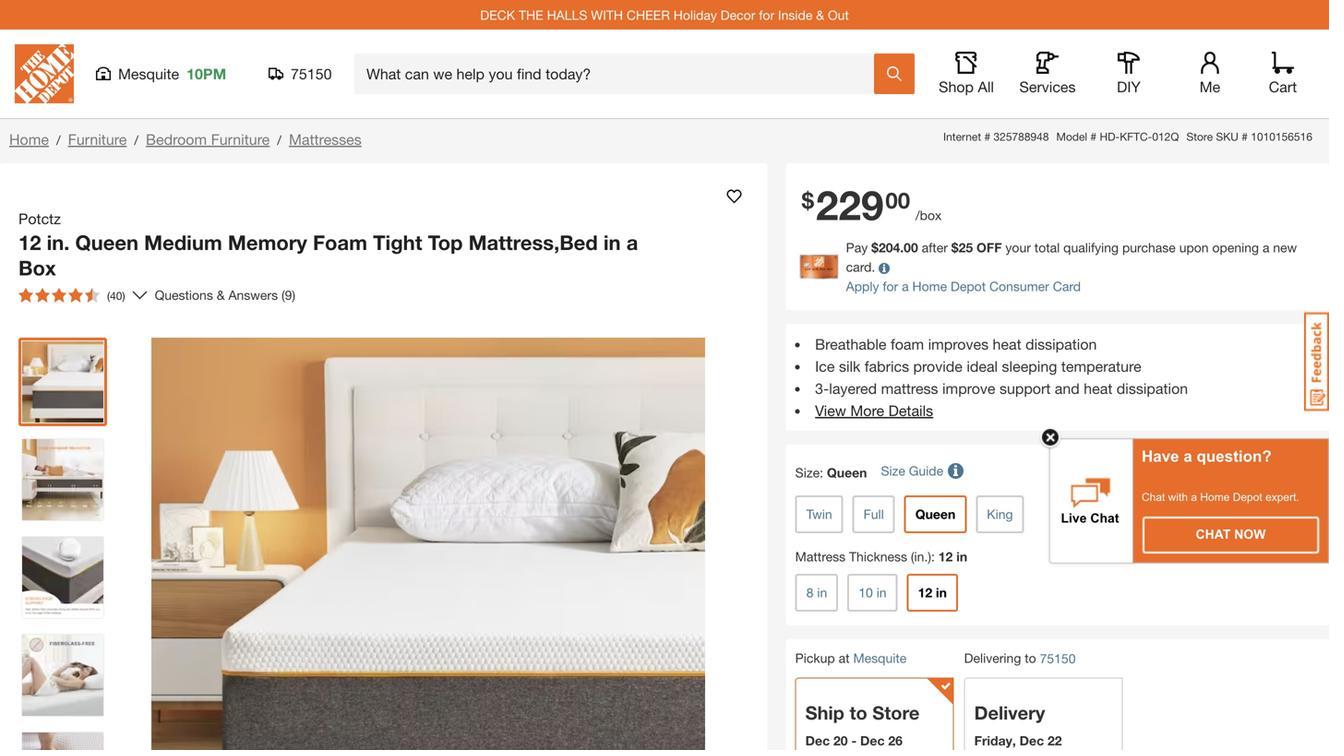 Task type: vqa. For each thing, say whether or not it's contained in the screenshot.
family
no



Task type: describe. For each thing, give the bounding box(es) containing it.
king button
[[976, 496, 1025, 534]]

size for size : queen
[[796, 465, 820, 481]]

ship to store dec 20 - dec 26
[[806, 702, 920, 749]]

75150 inside delivering to 75150
[[1040, 651, 1076, 667]]

3-
[[816, 380, 830, 397]]

and
[[1055, 380, 1080, 397]]

delivering
[[965, 651, 1022, 666]]

new
[[1274, 240, 1298, 255]]

mattress
[[796, 549, 846, 565]]

sleeping
[[1003, 358, 1058, 375]]

22
[[1048, 734, 1063, 749]]

3 / from the left
[[277, 133, 282, 148]]

more
[[851, 402, 885, 420]]

pickup at mesquite
[[796, 651, 907, 666]]

tight
[[373, 230, 422, 255]]

queen inside potctz 12 in. queen medium memory foam tight top mattress,bed in a box
[[75, 230, 139, 255]]

8 in button
[[796, 574, 839, 612]]

apply for a home depot consumer card
[[847, 279, 1082, 294]]

8 in
[[807, 585, 828, 601]]

me
[[1200, 78, 1221, 96]]

with
[[591, 7, 623, 22]]

ideal
[[967, 358, 998, 375]]

2 # from the left
[[1091, 130, 1097, 143]]

me button
[[1181, 52, 1240, 96]]

potctz link
[[18, 208, 68, 230]]

in.
[[47, 230, 70, 255]]

depot for expert.
[[1234, 491, 1263, 504]]

1 horizontal spatial mesquite
[[854, 651, 907, 666]]

info image
[[879, 263, 890, 274]]

to for 75150
[[1025, 651, 1037, 666]]

questions & answers (9)
[[155, 288, 296, 303]]

upon
[[1180, 240, 1209, 255]]

apply for a home depot consumer card link
[[847, 279, 1082, 294]]

delivery
[[975, 702, 1046, 724]]

feedback link image
[[1305, 312, 1330, 412]]

25
[[959, 240, 974, 255]]

75150 button
[[269, 65, 332, 83]]

questions
[[155, 288, 213, 303]]

gray potctz mattresses hd kftc 012q 1f.3 image
[[22, 635, 103, 717]]

size for size guide
[[881, 464, 906, 479]]

internet # 325788948 model # hd-kftc-012q store sku # 1010156516
[[944, 130, 1313, 143]]

provide
[[914, 358, 963, 375]]

home for chat with a home depot expert.
[[1201, 491, 1230, 504]]

consumer
[[990, 279, 1050, 294]]

with
[[1169, 491, 1189, 504]]

2 furniture from the left
[[211, 131, 270, 148]]

twin
[[807, 507, 833, 522]]

(40)
[[107, 290, 125, 302]]

in inside potctz 12 in. queen medium memory foam tight top mattress,bed in a box
[[604, 230, 621, 255]]

after
[[922, 240, 948, 255]]

shop all
[[939, 78, 995, 96]]

out
[[828, 7, 849, 22]]

mattress,bed
[[469, 230, 598, 255]]

breathable foam improves heat dissipation ice silk fabrics provide ideal sleeping temperature 3-layered mattress improve support and heat dissipation view more details
[[816, 336, 1189, 420]]

12 in
[[919, 585, 948, 601]]

holiday
[[674, 7, 717, 22]]

(40) button
[[11, 281, 133, 310]]

mattresses link
[[289, 131, 362, 148]]

improves
[[929, 336, 989, 353]]

diy button
[[1100, 52, 1159, 96]]

(in.)
[[911, 549, 932, 565]]

75150 link
[[1040, 650, 1076, 669]]

top
[[428, 230, 463, 255]]

ship
[[806, 702, 845, 724]]

inside
[[779, 7, 813, 22]]

pay $ 204.00 after $ 25 off
[[847, 240, 1003, 255]]

foam
[[891, 336, 925, 353]]

dec inside delivery friday, dec 22
[[1020, 734, 1045, 749]]

depot for consumer
[[951, 279, 986, 294]]

qualifying
[[1064, 240, 1119, 255]]

chat
[[1142, 491, 1166, 504]]

chat now link
[[1144, 518, 1319, 553]]

1 horizontal spatial queen
[[827, 465, 868, 481]]

thickness
[[850, 549, 908, 565]]

mesquite 10pm
[[118, 65, 226, 83]]

cart link
[[1263, 52, 1304, 96]]

all
[[978, 78, 995, 96]]

apply now image
[[800, 255, 847, 279]]

king
[[987, 507, 1014, 522]]

silk
[[839, 358, 861, 375]]

75150 inside button
[[291, 65, 332, 83]]

fabrics
[[865, 358, 910, 375]]

12 inside 'button'
[[919, 585, 933, 601]]

hd-
[[1100, 130, 1120, 143]]

2 horizontal spatial $
[[952, 240, 959, 255]]

a inside potctz 12 in. queen medium memory foam tight top mattress,bed in a box
[[627, 230, 638, 255]]

medium
[[144, 230, 222, 255]]

at
[[839, 651, 850, 666]]

mattress thickness (in.) : 12 in
[[796, 549, 968, 565]]

kftc-
[[1120, 130, 1153, 143]]

00
[[886, 187, 911, 213]]

in for 10 in
[[877, 585, 887, 601]]

size guide button
[[881, 454, 967, 488]]

0 vertical spatial home
[[9, 131, 49, 148]]

1 vertical spatial for
[[883, 279, 899, 294]]

delivering to 75150
[[965, 651, 1076, 667]]

memory
[[228, 230, 307, 255]]

cart
[[1270, 78, 1298, 96]]

question?
[[1197, 448, 1272, 465]]



Task type: locate. For each thing, give the bounding box(es) containing it.
2 / from the left
[[134, 133, 139, 148]]

75150 up the mattresses link
[[291, 65, 332, 83]]

0 horizontal spatial store
[[873, 702, 920, 724]]

/ right furniture link
[[134, 133, 139, 148]]

to for store
[[850, 702, 868, 724]]

have
[[1142, 448, 1180, 465]]

1 horizontal spatial size
[[881, 464, 906, 479]]

to left 75150 link
[[1025, 651, 1037, 666]]

1 vertical spatial &
[[217, 288, 225, 303]]

size left guide
[[881, 464, 906, 479]]

in right (in.)
[[957, 549, 968, 565]]

0 horizontal spatial furniture
[[68, 131, 127, 148]]

0 vertical spatial dissipation
[[1026, 336, 1098, 353]]

1 vertical spatial :
[[932, 549, 935, 565]]

1 horizontal spatial 75150
[[1040, 651, 1076, 667]]

2 horizontal spatial queen
[[916, 507, 956, 522]]

0 horizontal spatial :
[[820, 465, 824, 481]]

ice
[[816, 358, 835, 375]]

10 in button
[[848, 574, 898, 612]]

1 vertical spatial dissipation
[[1117, 380, 1189, 397]]

0 horizontal spatial dissipation
[[1026, 336, 1098, 353]]

your total qualifying purchase upon opening a new card.
[[847, 240, 1298, 275]]

store up 26 at the right of the page
[[873, 702, 920, 724]]

1 vertical spatial 75150
[[1040, 651, 1076, 667]]

potctz
[[18, 210, 61, 228]]

chat with a home depot expert.
[[1142, 491, 1300, 504]]

the home depot logo image
[[15, 44, 74, 103]]

the
[[519, 7, 544, 22]]

deck the halls with cheer holiday decor for inside & out link
[[480, 7, 849, 22]]

friday,
[[975, 734, 1017, 749]]

1 / from the left
[[56, 133, 61, 148]]

1 horizontal spatial to
[[1025, 651, 1037, 666]]

home for apply for a home depot consumer card
[[913, 279, 948, 294]]

dissipation up sleeping
[[1026, 336, 1098, 353]]

1 horizontal spatial for
[[883, 279, 899, 294]]

1 vertical spatial heat
[[1084, 380, 1113, 397]]

0 vertical spatial for
[[759, 7, 775, 22]]

$ right the after
[[952, 240, 959, 255]]

3 dec from the left
[[1020, 734, 1045, 749]]

1 horizontal spatial dissipation
[[1117, 380, 1189, 397]]

2 horizontal spatial dec
[[1020, 734, 1045, 749]]

4.5 stars image
[[18, 288, 100, 303]]

12 inside potctz 12 in. queen medium memory foam tight top mattress,bed in a box
[[18, 230, 41, 255]]

mesquite left 10pm
[[118, 65, 179, 83]]

0 horizontal spatial heat
[[993, 336, 1022, 353]]

heat down temperature
[[1084, 380, 1113, 397]]

1 # from the left
[[985, 130, 991, 143]]

-
[[852, 734, 857, 749]]

for left inside
[[759, 7, 775, 22]]

26
[[889, 734, 903, 749]]

queen inside button
[[916, 507, 956, 522]]

to up -
[[850, 702, 868, 724]]

0 vertical spatial :
[[820, 465, 824, 481]]

in right 8
[[818, 585, 828, 601]]

queen button
[[905, 496, 967, 534]]

in for 12 in
[[936, 585, 948, 601]]

1 dec from the left
[[806, 734, 830, 749]]

card.
[[847, 259, 876, 275]]

potctz 12 in. queen medium memory foam tight top mattress,bed in a box
[[18, 210, 638, 280]]

(40) link
[[11, 281, 147, 310]]

bedroom furniture link
[[146, 131, 270, 148]]

# right internet
[[985, 130, 991, 143]]

1 horizontal spatial $
[[872, 240, 879, 255]]

0 vertical spatial 75150
[[291, 65, 332, 83]]

1 vertical spatial queen
[[827, 465, 868, 481]]

a
[[627, 230, 638, 255], [1263, 240, 1270, 255], [902, 279, 909, 294], [1184, 448, 1193, 465], [1192, 491, 1198, 504]]

20
[[834, 734, 848, 749]]

home down the after
[[913, 279, 948, 294]]

mattress
[[882, 380, 939, 397]]

home link
[[9, 131, 49, 148]]

in for 8 in
[[818, 585, 828, 601]]

chat
[[1196, 528, 1231, 542]]

now
[[1235, 528, 1267, 542]]

total
[[1035, 240, 1060, 255]]

dec left the '22'
[[1020, 734, 1045, 749]]

0 horizontal spatial to
[[850, 702, 868, 724]]

1 vertical spatial mesquite
[[854, 651, 907, 666]]

0 horizontal spatial queen
[[75, 230, 139, 255]]

1 horizontal spatial :
[[932, 549, 935, 565]]

# left hd-
[[1091, 130, 1097, 143]]

1 horizontal spatial heat
[[1084, 380, 1113, 397]]

heat up sleeping
[[993, 336, 1022, 353]]

204.00
[[879, 240, 919, 255]]

deck the halls with cheer holiday decor for inside & out
[[480, 7, 849, 22]]

gray potctz mattresses hd kftc 012q c3.1 image
[[22, 440, 103, 521]]

0 horizontal spatial dec
[[806, 734, 830, 749]]

size up twin
[[796, 465, 820, 481]]

1 furniture from the left
[[68, 131, 127, 148]]

model
[[1057, 130, 1088, 143]]

depot
[[951, 279, 986, 294], [1234, 491, 1263, 504]]

to inside ship to store dec 20 - dec 26
[[850, 702, 868, 724]]

229
[[816, 180, 884, 229]]

2 vertical spatial 12
[[919, 585, 933, 601]]

chat now
[[1196, 528, 1267, 542]]

0 vertical spatial mesquite
[[118, 65, 179, 83]]

1010156516
[[1252, 130, 1313, 143]]

0 horizontal spatial $
[[802, 187, 815, 213]]

in inside 'button'
[[936, 585, 948, 601]]

/ right home link at the top left of the page
[[56, 133, 61, 148]]

12 right (in.)
[[939, 549, 953, 565]]

2 horizontal spatial home
[[1201, 491, 1230, 504]]

: up twin
[[820, 465, 824, 481]]

deck
[[480, 7, 515, 22]]

dissipation down temperature
[[1117, 380, 1189, 397]]

1 horizontal spatial /
[[134, 133, 139, 148]]

0 horizontal spatial home
[[9, 131, 49, 148]]

in right the 10
[[877, 585, 887, 601]]

2 horizontal spatial #
[[1242, 130, 1249, 143]]

full
[[864, 507, 884, 522]]

1 horizontal spatial depot
[[1234, 491, 1263, 504]]

gray potctz mattresses hd kftc 012q 4f.2 image
[[22, 537, 103, 619]]

1 horizontal spatial #
[[1091, 130, 1097, 143]]

1 horizontal spatial store
[[1187, 130, 1214, 143]]

mesquite
[[118, 65, 179, 83], [854, 651, 907, 666]]

0 vertical spatial 12
[[18, 230, 41, 255]]

&
[[817, 7, 825, 22], [217, 288, 225, 303]]

dec right -
[[861, 734, 885, 749]]

view
[[816, 402, 847, 420]]

1 horizontal spatial dec
[[861, 734, 885, 749]]

store left sku
[[1187, 130, 1214, 143]]

view more details link
[[816, 402, 934, 420]]

1 vertical spatial store
[[873, 702, 920, 724]]

/
[[56, 133, 61, 148], [134, 133, 139, 148], [277, 133, 282, 148]]

support
[[1000, 380, 1051, 397]]

opening
[[1213, 240, 1260, 255]]

store
[[1187, 130, 1214, 143], [873, 702, 920, 724]]

furniture link
[[68, 131, 127, 148]]

#
[[985, 130, 991, 143], [1091, 130, 1097, 143], [1242, 130, 1249, 143]]

gray potctz mattresses hd kftc 012q 44.4 image
[[22, 733, 103, 751]]

1 vertical spatial 12
[[939, 549, 953, 565]]

queen down guide
[[916, 507, 956, 522]]

services button
[[1019, 52, 1078, 96]]

12 in button
[[907, 574, 959, 612]]

75150 right delivering
[[1040, 651, 1076, 667]]

0 horizontal spatial size
[[796, 465, 820, 481]]

0 vertical spatial depot
[[951, 279, 986, 294]]

: up 12 in
[[932, 549, 935, 565]]

0 horizontal spatial 12
[[18, 230, 41, 255]]

size : queen
[[796, 465, 868, 481]]

shop all button
[[937, 52, 996, 96]]

pickup
[[796, 651, 836, 666]]

1 horizontal spatial &
[[817, 7, 825, 22]]

0 vertical spatial &
[[817, 7, 825, 22]]

in right mattress,bed
[[604, 230, 621, 255]]

2 dec from the left
[[861, 734, 885, 749]]

10pm
[[187, 65, 226, 83]]

0 horizontal spatial for
[[759, 7, 775, 22]]

answers
[[229, 288, 278, 303]]

75150
[[291, 65, 332, 83], [1040, 651, 1076, 667]]

2 vertical spatial queen
[[916, 507, 956, 522]]

0 vertical spatial store
[[1187, 130, 1214, 143]]

diy
[[1118, 78, 1141, 96]]

decor
[[721, 7, 756, 22]]

0 horizontal spatial #
[[985, 130, 991, 143]]

/box
[[916, 208, 942, 223]]

store inside ship to store dec 20 - dec 26
[[873, 702, 920, 724]]

# right sku
[[1242, 130, 1249, 143]]

furniture right home link at the top left of the page
[[68, 131, 127, 148]]

1 vertical spatial to
[[850, 702, 868, 724]]

queen
[[75, 230, 139, 255], [827, 465, 868, 481], [916, 507, 956, 522]]

pay
[[847, 240, 868, 255]]

for down info image
[[883, 279, 899, 294]]

2 vertical spatial home
[[1201, 491, 1230, 504]]

1 vertical spatial home
[[913, 279, 948, 294]]

depot left expert.
[[1234, 491, 1263, 504]]

in
[[604, 230, 621, 255], [957, 549, 968, 565], [818, 585, 828, 601], [877, 585, 887, 601], [936, 585, 948, 601]]

0 horizontal spatial 75150
[[291, 65, 332, 83]]

mesquite right at
[[854, 651, 907, 666]]

1 vertical spatial depot
[[1234, 491, 1263, 504]]

halls
[[547, 7, 588, 22]]

home right with
[[1201, 491, 1230, 504]]

furniture right bedroom at the left of page
[[211, 131, 270, 148]]

1 horizontal spatial furniture
[[211, 131, 270, 148]]

0 horizontal spatial mesquite
[[118, 65, 179, 83]]

home / furniture / bedroom furniture / mattresses
[[9, 131, 362, 148]]

in right 10 in
[[936, 585, 948, 601]]

12 down (in.)
[[919, 585, 933, 601]]

/ left mattresses
[[277, 133, 282, 148]]

0 horizontal spatial /
[[56, 133, 61, 148]]

& left answers
[[217, 288, 225, 303]]

purchase
[[1123, 240, 1176, 255]]

0 vertical spatial to
[[1025, 651, 1037, 666]]

What can we help you find today? search field
[[367, 54, 874, 93]]

12
[[18, 230, 41, 255], [939, 549, 953, 565], [919, 585, 933, 601]]

$ right pay
[[872, 240, 879, 255]]

$ left 229
[[802, 187, 815, 213]]

to inside delivering to 75150
[[1025, 651, 1037, 666]]

layered
[[830, 380, 877, 397]]

improve
[[943, 380, 996, 397]]

depot down '25'
[[951, 279, 986, 294]]

& left out on the top of the page
[[817, 7, 825, 22]]

:
[[820, 465, 824, 481], [932, 549, 935, 565]]

for
[[759, 7, 775, 22], [883, 279, 899, 294]]

2 horizontal spatial 12
[[939, 549, 953, 565]]

0 vertical spatial queen
[[75, 230, 139, 255]]

1 horizontal spatial 12
[[919, 585, 933, 601]]

0 vertical spatial heat
[[993, 336, 1022, 353]]

size inside size guide button
[[881, 464, 906, 479]]

queen up full
[[827, 465, 868, 481]]

full button
[[853, 496, 896, 534]]

have a question?
[[1142, 448, 1272, 465]]

dec left "20" on the bottom of page
[[806, 734, 830, 749]]

3 # from the left
[[1242, 130, 1249, 143]]

queen right in. at the top left of the page
[[75, 230, 139, 255]]

a inside your total qualifying purchase upon opening a new card.
[[1263, 240, 1270, 255]]

dissipation
[[1026, 336, 1098, 353], [1117, 380, 1189, 397]]

12 down potctz
[[18, 230, 41, 255]]

size
[[881, 464, 906, 479], [796, 465, 820, 481]]

0 horizontal spatial depot
[[951, 279, 986, 294]]

gray potctz mattresses hd kftc 012q 64.0 image
[[22, 342, 103, 423]]

home down "the home depot logo"
[[9, 131, 49, 148]]

$ inside $ 229 00 /box
[[802, 187, 815, 213]]

0 horizontal spatial &
[[217, 288, 225, 303]]

your
[[1006, 240, 1031, 255]]

1 horizontal spatial home
[[913, 279, 948, 294]]

2 horizontal spatial /
[[277, 133, 282, 148]]



